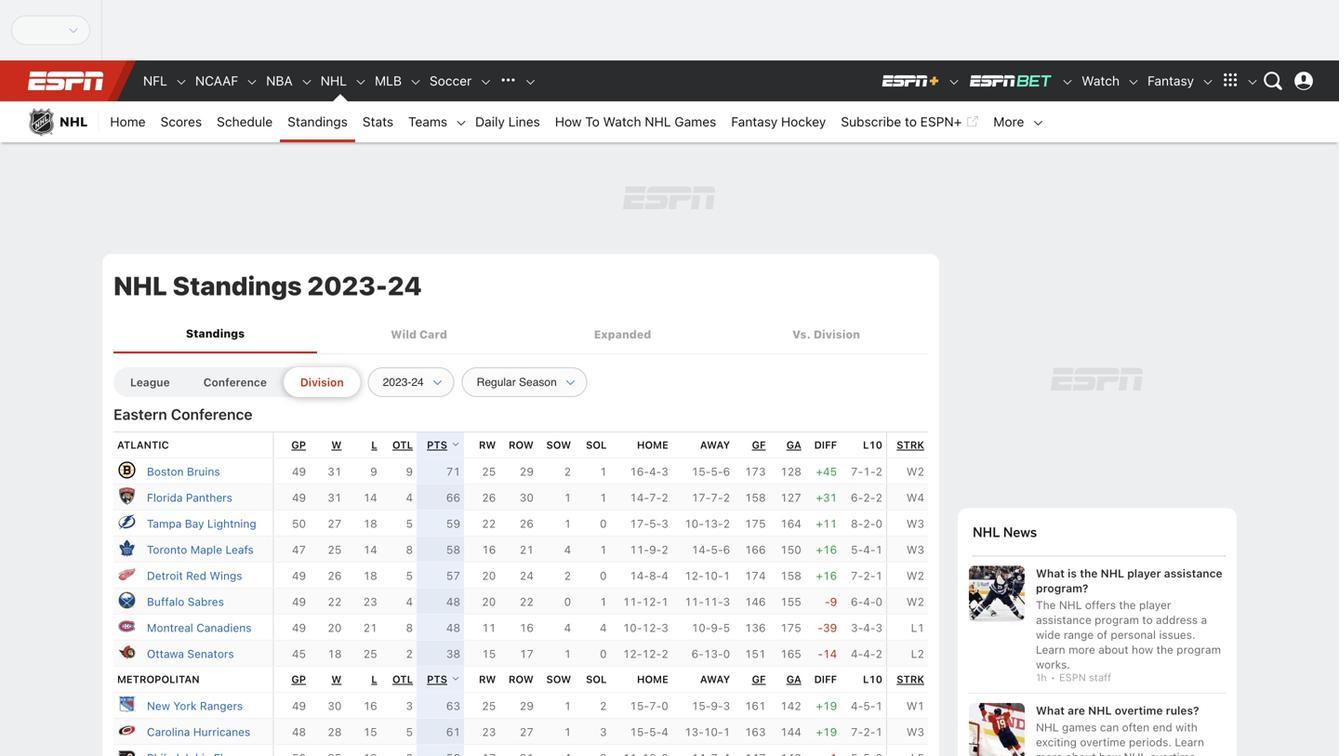 Task type: locate. For each thing, give the bounding box(es) containing it.
27 right 61
[[520, 726, 534, 739]]

0 horizontal spatial 22
[[328, 595, 342, 608]]

+19 right 144
[[816, 726, 837, 739]]

31 for 14
[[328, 491, 342, 504]]

2 left 16-
[[564, 465, 571, 478]]

the
[[1080, 567, 1098, 580], [1119, 598, 1136, 611], [1156, 643, 1173, 656]]

1 vertical spatial 17-
[[630, 517, 649, 530]]

car image
[[117, 721, 136, 739]]

8 left 58
[[406, 543, 413, 556]]

eastern
[[113, 406, 167, 423]]

0 vertical spatial 21
[[520, 543, 534, 556]]

1 sol from the top
[[586, 439, 607, 451]]

16 right 58
[[482, 543, 496, 556]]

0 down 6-2-2
[[875, 517, 883, 530]]

- up the -14
[[818, 621, 823, 634]]

nba image
[[300, 75, 313, 88]]

175 up the 165
[[780, 621, 801, 634]]

5- up 11-9-2
[[649, 517, 661, 530]]

158 down 150
[[780, 569, 801, 582]]

5 left 61
[[406, 726, 413, 739]]

1 vertical spatial 18
[[363, 569, 377, 582]]

1 gf from the top
[[752, 439, 766, 451]]

1 29 from the top
[[520, 465, 534, 478]]

2 49 from the top
[[292, 491, 306, 504]]

phi image
[[117, 747, 136, 756]]

24 right 57
[[520, 569, 534, 582]]

division link
[[284, 367, 361, 397]]

more espn image
[[1216, 67, 1244, 95], [1246, 75, 1259, 88]]

4- up 14-7-2
[[649, 465, 661, 478]]

learn down with
[[1175, 736, 1204, 749]]

gf for 1st strk link
[[752, 439, 766, 451]]

0 vertical spatial watch
[[1082, 73, 1120, 88]]

5- for 17-5-3
[[649, 517, 661, 530]]

1 ga from the top
[[786, 439, 801, 451]]

1 vertical spatial w2
[[906, 569, 924, 582]]

1 vertical spatial ga link
[[786, 673, 801, 686]]

nfl image
[[175, 75, 188, 88]]

schedule link
[[209, 101, 280, 142]]

2 29 from the top
[[520, 699, 534, 712]]

ga link
[[786, 439, 801, 451], [786, 673, 801, 686]]

18 right 45
[[328, 647, 342, 660]]

15-9-3
[[692, 699, 730, 712]]

- down -39
[[818, 647, 823, 660]]

16
[[482, 543, 496, 556], [520, 621, 534, 634], [363, 699, 377, 712]]

buf image
[[117, 591, 136, 609]]

sow for 1st strk link
[[546, 439, 571, 451]]

0 vertical spatial ga link
[[786, 439, 801, 451]]

1 horizontal spatial learn
[[1175, 736, 1204, 749]]

- for 9
[[825, 595, 830, 608]]

+19 for 7-
[[816, 726, 837, 739]]

fla image
[[117, 487, 136, 505]]

gp for l link for second strk link from the top of the "standings page" main content ga "link"'s gp link
[[291, 673, 306, 686]]

2 horizontal spatial the
[[1156, 643, 1173, 656]]

39
[[823, 621, 837, 634]]

0 horizontal spatial fantasy
[[731, 114, 778, 129]]

program down issues.
[[1177, 643, 1221, 656]]

tb image
[[117, 513, 136, 531]]

14- up 12-10-1
[[692, 543, 711, 556]]

6- down 10-9-5
[[692, 647, 704, 660]]

1 horizontal spatial assistance
[[1164, 567, 1222, 580]]

29 down 17
[[520, 699, 534, 712]]

14 down 39
[[823, 647, 837, 660]]

5- for 15-5-4
[[649, 726, 661, 739]]

gp down 45
[[291, 673, 306, 686]]

0 vertical spatial standings link
[[280, 101, 355, 142]]

3 w2 from the top
[[906, 595, 924, 608]]

8 left 11
[[406, 621, 413, 634]]

10- for 10-12-3
[[623, 621, 642, 634]]

0 horizontal spatial assistance
[[1036, 613, 1092, 626]]

1 horizontal spatial 15
[[482, 647, 496, 660]]

2 vertical spatial 48
[[292, 726, 306, 739]]

11-
[[630, 543, 649, 556], [623, 595, 642, 608], [684, 595, 704, 608], [704, 595, 723, 608]]

0 vertical spatial pts link
[[427, 439, 460, 451]]

2 diff from the top
[[814, 673, 837, 686]]

0 horizontal spatial 175
[[745, 517, 766, 530]]

0 vertical spatial +16
[[816, 543, 837, 556]]

teams image
[[455, 116, 468, 129]]

2 +19 from the top
[[816, 726, 837, 739]]

1 horizontal spatial 8-
[[851, 517, 863, 530]]

l10 for second strk link from the top of the "standings page" main content
[[863, 673, 883, 686]]

48 down 57
[[446, 595, 460, 608]]

0 vertical spatial row
[[509, 439, 534, 451]]

w link up 28
[[331, 673, 342, 686]]

wild card link
[[317, 317, 521, 352]]

0 vertical spatial w link
[[331, 439, 342, 451]]

2 w2 from the top
[[906, 569, 924, 582]]

2 left 38
[[406, 647, 413, 660]]

1 +16 from the top
[[816, 543, 837, 556]]

0 vertical spatial how
[[1132, 643, 1153, 656]]

7-2-1 down 4-5-1
[[851, 726, 883, 739]]

pts link up '71'
[[427, 439, 460, 451]]

1 l10 from the top
[[863, 439, 883, 451]]

w3 down the w1
[[906, 726, 924, 739]]

2 pts link from the top
[[427, 673, 460, 686]]

strk
[[897, 439, 924, 451], [897, 673, 924, 686]]

2 away from the top
[[700, 673, 730, 686]]

158 down 173
[[745, 491, 766, 504]]

the nhl offers the player assistance program to address a wide range of personal issues. learn more about how the program works. element
[[1036, 596, 1226, 672]]

15- up 15-5-4
[[630, 699, 649, 712]]

diff down the -14
[[814, 673, 837, 686]]

3 w3 from the top
[[906, 726, 924, 739]]

14-8-4
[[630, 569, 668, 582]]

8- down 11-9-2
[[649, 569, 661, 582]]

0 vertical spatial program
[[1095, 613, 1139, 626]]

scores
[[160, 114, 202, 129]]

1 w link from the top
[[331, 439, 342, 451]]

-9
[[825, 595, 837, 608]]

1 gp from the top
[[291, 439, 306, 451]]

what
[[1036, 567, 1065, 580], [1036, 704, 1065, 717]]

12- for 2
[[642, 647, 661, 660]]

4- for 4-
[[863, 647, 875, 660]]

0 vertical spatial l
[[371, 439, 377, 451]]

1 vertical spatial 8-
[[649, 569, 661, 582]]

48 left 28
[[292, 726, 306, 739]]

learn
[[1036, 643, 1065, 656], [1175, 736, 1204, 749]]

1 horizontal spatial watch
[[1082, 73, 1120, 88]]

6- down 7-1-2
[[851, 491, 863, 504]]

schedule
[[217, 114, 273, 129]]

0 vertical spatial otl
[[392, 439, 413, 451]]

0 vertical spatial l10
[[863, 439, 883, 451]]

9- up 14-8-4
[[649, 543, 661, 556]]

2 gp from the top
[[291, 673, 306, 686]]

florida
[[147, 491, 183, 504]]

fantasy image
[[1201, 75, 1214, 88]]

1 vertical spatial 26
[[520, 517, 534, 530]]

1 vertical spatial program
[[1177, 643, 1221, 656]]

1 31 from the top
[[328, 465, 342, 478]]

0 vertical spatial sol
[[586, 439, 607, 451]]

conference
[[203, 376, 267, 389], [171, 406, 253, 423]]

3 49 from the top
[[292, 569, 306, 582]]

overtime up often
[[1115, 704, 1163, 717]]

more inside what are nhl overtime rules? nhl games can often end with exciting overtime periods. learn more about how nhl overti
[[1036, 750, 1063, 756]]

stats
[[363, 114, 393, 129]]

6 49 from the top
[[292, 699, 306, 712]]

0 vertical spatial 9-
[[649, 543, 661, 556]]

0 horizontal spatial more
[[1036, 750, 1063, 756]]

29
[[520, 465, 534, 478], [520, 699, 534, 712]]

5- down 15-7-0
[[649, 726, 661, 739]]

ga link for 1st strk link
[[786, 439, 801, 451]]

23
[[363, 595, 377, 608], [482, 726, 496, 739]]

2 w link from the top
[[331, 673, 342, 686]]

1 7-2-1 from the top
[[851, 569, 883, 582]]

issues.
[[1159, 628, 1195, 641]]

2 l link from the top
[[371, 673, 377, 686]]

1
[[600, 465, 607, 478], [564, 491, 571, 504], [600, 491, 607, 504], [564, 517, 571, 530], [600, 543, 607, 556], [875, 543, 883, 556], [723, 569, 730, 582], [875, 569, 883, 582], [600, 595, 607, 608], [661, 595, 668, 608], [564, 647, 571, 660], [564, 699, 571, 712], [875, 699, 883, 712], [564, 726, 571, 739], [723, 726, 730, 739], [875, 726, 883, 739]]

0 horizontal spatial division
[[300, 376, 344, 389]]

sow
[[546, 439, 571, 451], [546, 673, 571, 686]]

11- for 9-
[[630, 543, 649, 556]]

espn bet image
[[968, 73, 1054, 88]]

1 horizontal spatial 26
[[482, 491, 496, 504]]

1 vertical spatial fantasy
[[731, 114, 778, 129]]

pts link down 38
[[427, 673, 460, 686]]

1 what from the top
[[1036, 567, 1065, 580]]

1 otl link from the top
[[392, 439, 413, 451]]

1 vertical spatial 48
[[446, 621, 460, 634]]

18 for 27
[[363, 517, 377, 530]]

diff for second strk link from the top of the "standings page" main content ga "link"
[[814, 673, 837, 686]]

+16 for 5-
[[816, 543, 837, 556]]

49
[[292, 465, 306, 478], [292, 491, 306, 504], [292, 569, 306, 582], [292, 595, 306, 608], [292, 621, 306, 634], [292, 699, 306, 712]]

5- up 12-10-1
[[711, 543, 723, 556]]

otl link for pts link associated with l link for ga "link" related to 1st strk link
[[392, 439, 413, 451]]

2 l10 from the top
[[863, 673, 883, 686]]

2 rw from the top
[[479, 673, 496, 686]]

2 sol from the top
[[586, 673, 607, 686]]

25 right 45
[[363, 647, 377, 660]]

gf down 151
[[752, 673, 766, 686]]

fantasy left fantasy image
[[1148, 73, 1194, 88]]

14 for 31
[[363, 491, 377, 504]]

127
[[780, 491, 801, 504]]

standings page main content
[[102, 254, 958, 756]]

1 row from the top
[[509, 439, 534, 451]]

4-4-2
[[851, 647, 883, 660]]

1 vertical spatial 30
[[328, 699, 342, 712]]

1 +19 from the top
[[816, 699, 837, 712]]

30 up 28
[[328, 699, 342, 712]]

30 right 66
[[520, 491, 534, 504]]

0 horizontal spatial program
[[1095, 613, 1139, 626]]

1 vertical spatial overtime
[[1080, 736, 1126, 749]]

0 vertical spatial gf link
[[752, 439, 766, 451]]

to inside the what is the nhl player assistance program? the nhl offers the player assistance program to address a wide range of personal issues. learn more about how the program works.
[[1142, 613, 1153, 626]]

2 otl link from the top
[[392, 673, 413, 686]]

assistance
[[1164, 567, 1222, 580], [1036, 613, 1092, 626]]

1 away from the top
[[700, 439, 730, 451]]

1 gf link from the top
[[752, 439, 766, 451]]

1 vertical spatial w link
[[331, 673, 342, 686]]

red
[[186, 569, 206, 582]]

1 horizontal spatial to
[[1142, 613, 1153, 626]]

1 vertical spatial l10
[[863, 673, 883, 686]]

pts up '71'
[[427, 439, 447, 451]]

1 vertical spatial 13-
[[704, 647, 723, 660]]

1 w from the top
[[331, 439, 342, 451]]

0 vertical spatial gp link
[[291, 439, 306, 451]]

2 vertical spatial 18
[[328, 647, 342, 660]]

away for second strk link from the top of the "standings page" main content
[[700, 673, 730, 686]]

16 left 63
[[363, 699, 377, 712]]

gf link
[[752, 439, 766, 451], [752, 673, 766, 686]]

1 vertical spatial gf link
[[752, 673, 766, 686]]

sow for second strk link from the top of the "standings page" main content
[[546, 673, 571, 686]]

16 up 17
[[520, 621, 534, 634]]

ga link for second strk link from the top of the "standings page" main content
[[786, 673, 801, 686]]

otl for l link for ga "link" related to 1st strk link
[[392, 439, 413, 451]]

3
[[661, 465, 668, 478], [661, 517, 668, 530], [723, 595, 730, 608], [661, 621, 668, 634], [875, 621, 883, 634], [406, 699, 413, 712], [723, 699, 730, 712], [600, 726, 607, 739]]

tab list containing standings
[[113, 315, 928, 354]]

8
[[406, 543, 413, 556], [406, 621, 413, 634]]

1 rw from the top
[[479, 439, 496, 451]]

1 vertical spatial away
[[700, 673, 730, 686]]

det image
[[117, 565, 136, 583]]

l10
[[863, 439, 883, 451], [863, 673, 883, 686]]

how down "personal"
[[1132, 643, 1153, 656]]

gp link for l link for second strk link from the top of the "standings page" main content ga "link"
[[291, 673, 306, 686]]

+16
[[816, 543, 837, 556], [816, 569, 837, 582]]

w link for l link for second strk link from the top of the "standings page" main content ga "link"'s gp link
[[331, 673, 342, 686]]

ga link down the 165
[[786, 673, 801, 686]]

12- for 3
[[642, 621, 661, 634]]

w for gp link corresponding to l link for ga "link" related to 1st strk link w link
[[331, 439, 342, 451]]

1 vertical spatial standings
[[173, 270, 302, 301]]

2 row from the top
[[509, 673, 534, 686]]

0 vertical spatial fantasy
[[1148, 73, 1194, 88]]

pts down 38
[[427, 673, 447, 686]]

5 for 27
[[406, 726, 413, 739]]

pts link for l link for ga "link" related to 1st strk link
[[427, 439, 460, 451]]

1 w2 from the top
[[906, 465, 924, 478]]

nhl link right 'nba' link
[[313, 60, 354, 101]]

1 sow from the top
[[546, 439, 571, 451]]

6 for 15-5-6
[[723, 465, 730, 478]]

to up "personal"
[[1142, 613, 1153, 626]]

watch inside 'global navigation' element
[[1082, 73, 1120, 88]]

gp link for l link for ga "link" related to 1st strk link
[[291, 439, 306, 451]]

1 vertical spatial home
[[637, 673, 668, 686]]

1 pts link from the top
[[427, 439, 460, 451]]

1 vertical spatial strk
[[897, 673, 924, 686]]

w link
[[331, 439, 342, 451], [331, 673, 342, 686]]

4 2- from the top
[[863, 726, 875, 739]]

8 for 14
[[406, 543, 413, 556]]

3-4-3
[[851, 621, 883, 634]]

2 strk from the top
[[897, 673, 924, 686]]

what inside the what is the nhl player assistance program? the nhl offers the player assistance program to address a wide range of personal issues. learn more about how the program works.
[[1036, 567, 1065, 580]]

1 w3 from the top
[[906, 517, 924, 530]]

external link image
[[966, 111, 979, 133]]

home link
[[103, 101, 153, 142]]

2 l from the top
[[371, 673, 377, 686]]

strk link up w4
[[897, 439, 924, 451]]

15 right 28
[[363, 726, 377, 739]]

0 vertical spatial l link
[[371, 439, 377, 451]]

fantasy link
[[1140, 60, 1201, 101]]

ncaaf image
[[246, 75, 259, 88]]

lines
[[508, 114, 540, 129]]

20
[[482, 569, 496, 582], [482, 595, 496, 608], [328, 621, 342, 634]]

7-2-1 for +16
[[851, 569, 883, 582]]

0 vertical spatial 48
[[446, 595, 460, 608]]

164
[[780, 517, 801, 530]]

1 l from the top
[[371, 439, 377, 451]]

2 up 14-5-6
[[723, 517, 730, 530]]

5 for 24
[[406, 569, 413, 582]]

6- for 6-2-2
[[851, 491, 863, 504]]

assistance up range
[[1036, 613, 1092, 626]]

48 up 38
[[446, 621, 460, 634]]

0 vertical spatial 24
[[388, 270, 422, 301]]

11-12-1
[[623, 595, 668, 608]]

0 vertical spatial overtime
[[1115, 704, 1163, 717]]

fantasy for fantasy
[[1148, 73, 1194, 88]]

4- down 3-
[[851, 647, 863, 660]]

4- for 3-
[[863, 621, 875, 634]]

2 8 from the top
[[406, 621, 413, 634]]

about inside the what is the nhl player assistance program? the nhl offers the player assistance program to address a wide range of personal issues. learn more about how the program works.
[[1098, 643, 1129, 656]]

2 horizontal spatial 26
[[520, 517, 534, 530]]

nba link
[[259, 60, 300, 101]]

diff up +45
[[814, 439, 837, 451]]

3 left 146
[[723, 595, 730, 608]]

1 diff from the top
[[814, 439, 837, 451]]

more
[[1069, 643, 1095, 656], [1036, 750, 1063, 756]]

0 horizontal spatial 23
[[363, 595, 377, 608]]

2 vertical spatial -
[[818, 647, 823, 660]]

strk link down l2
[[897, 673, 924, 686]]

66
[[446, 491, 460, 504]]

l link for ga "link" related to 1st strk link
[[371, 439, 377, 451]]

1 vertical spatial 14-
[[692, 543, 711, 556]]

learn inside the what is the nhl player assistance program? the nhl offers the player assistance program to address a wide range of personal issues. learn more about how the program works.
[[1036, 643, 1065, 656]]

pts for l link for second strk link from the top of the "standings page" main content ga "link"
[[427, 673, 447, 686]]

2 gp link from the top
[[291, 673, 306, 686]]

gp down the division link
[[291, 439, 306, 451]]

1 6 from the top
[[723, 465, 730, 478]]

1 vertical spatial strk link
[[897, 673, 924, 686]]

0 vertical spatial -
[[825, 595, 830, 608]]

nfl link
[[136, 60, 175, 101]]

1 strk link from the top
[[897, 439, 924, 451]]

1 l link from the top
[[371, 439, 377, 451]]

1 horizontal spatial 24
[[520, 569, 534, 582]]

senators
[[187, 647, 234, 660]]

otl
[[392, 439, 413, 451], [392, 673, 413, 686]]

espn bet image
[[1061, 75, 1074, 88]]

2 vertical spatial standings
[[186, 327, 245, 340]]

1 pts from the top
[[427, 439, 447, 451]]

2 sow from the top
[[546, 673, 571, 686]]

1 49 from the top
[[292, 465, 306, 478]]

71
[[446, 465, 460, 478]]

l10 for 1st strk link
[[863, 439, 883, 451]]

rw
[[479, 439, 496, 451], [479, 673, 496, 686]]

tampa bay lightning link
[[147, 517, 256, 530]]

montreal
[[147, 621, 193, 634]]

2 7-2-1 from the top
[[851, 726, 883, 739]]

1 home from the top
[[637, 439, 668, 451]]

12- for 1
[[642, 595, 661, 608]]

13- down 15-9-3
[[684, 726, 704, 739]]

7-2-1 down the 5-4-1
[[851, 569, 883, 582]]

2 home from the top
[[637, 673, 668, 686]]

strk down l2
[[897, 673, 924, 686]]

14- for 8-
[[630, 569, 649, 582]]

daily lines link
[[468, 101, 548, 142]]

2 +16 from the top
[[816, 569, 837, 582]]

row for l link for ga "link" related to 1st strk link
[[509, 439, 534, 451]]

6 for 14-5-6
[[723, 543, 730, 556]]

6- for 6-4-0
[[851, 595, 863, 608]]

2 vertical spatial 14
[[823, 647, 837, 660]]

2 gf link from the top
[[752, 673, 766, 686]]

away for 1st strk link
[[700, 439, 730, 451]]

1 gp link from the top
[[291, 439, 306, 451]]

2 w3 from the top
[[906, 543, 924, 556]]

2 pts from the top
[[427, 673, 447, 686]]

5-4-1
[[851, 543, 883, 556]]

l
[[371, 439, 377, 451], [371, 673, 377, 686]]

list
[[969, 566, 1226, 756]]

nyr image
[[117, 695, 136, 713]]

w2 for 6-4-0
[[906, 595, 924, 608]]

more sports image
[[524, 75, 537, 88]]

15- up 17-7-2
[[692, 465, 711, 478]]

2 otl from the top
[[392, 673, 413, 686]]

1 vertical spatial 7-2-1
[[851, 726, 883, 739]]

1 ga link from the top
[[786, 439, 801, 451]]

1 vertical spatial gp
[[291, 673, 306, 686]]

1 2- from the top
[[863, 491, 875, 504]]

1 vertical spatial about
[[1066, 750, 1096, 756]]

home down 12-12-2
[[637, 673, 668, 686]]

2 ga link from the top
[[786, 673, 801, 686]]

espn more sports home page image
[[494, 67, 522, 95]]

l10 up the 1-
[[863, 439, 883, 451]]

+19
[[816, 699, 837, 712], [816, 726, 837, 739]]

49 for 21
[[292, 621, 306, 634]]

what for what are nhl overtime rules? nhl games can often end with exciting overtime periods. learn more about how nhl overti
[[1036, 704, 1065, 717]]

what are nhl overtime rules? nhl games can often end with exciting overtime periods. learn more about how nhl overti
[[1036, 704, 1204, 756]]

2 w from the top
[[331, 673, 342, 686]]

gf for second strk link from the top of the "standings page" main content
[[752, 673, 766, 686]]

0 vertical spatial +19
[[816, 699, 837, 712]]

3 left 161
[[723, 699, 730, 712]]

48 for 11
[[446, 621, 460, 634]]

18
[[363, 517, 377, 530], [363, 569, 377, 582], [328, 647, 342, 660]]

12-12-2
[[623, 647, 668, 660]]

ga for second strk link from the top of the "standings page" main content
[[786, 673, 801, 686]]

to
[[905, 114, 917, 129], [1142, 613, 1153, 626]]

6- up 3-
[[851, 595, 863, 608]]

1 vertical spatial 27
[[520, 726, 534, 739]]

w link down the division link
[[331, 439, 342, 451]]

how to watch nhl games link
[[548, 101, 724, 142]]

11- for 12-
[[623, 595, 642, 608]]

0 horizontal spatial 24
[[388, 270, 422, 301]]

144
[[780, 726, 801, 739]]

rw for l link for second strk link from the top of the "standings page" main content ga "link"
[[479, 673, 496, 686]]

11- for 11-
[[684, 595, 704, 608]]

new york rangers
[[147, 699, 243, 712]]

1 vertical spatial ga
[[786, 673, 801, 686]]

1 8 from the top
[[406, 543, 413, 556]]

more
[[993, 114, 1024, 129]]

lightning
[[207, 517, 256, 530]]

fantasy inside 'global navigation' element
[[1148, 73, 1194, 88]]

soccer link
[[422, 60, 479, 101]]

4- down 3-4-3
[[863, 647, 875, 660]]

1 otl from the top
[[392, 439, 413, 451]]

2- down 6-2-2
[[863, 517, 875, 530]]

- for 39
[[818, 621, 823, 634]]

more inside the what is the nhl player assistance program? the nhl offers the player assistance program to address a wide range of personal issues. learn more about how the program works.
[[1069, 643, 1095, 656]]

0 vertical spatial assistance
[[1164, 567, 1222, 580]]

conference up eastern conference on the left
[[203, 376, 267, 389]]

3 right 3-
[[875, 621, 883, 634]]

2 what from the top
[[1036, 704, 1065, 717]]

3 for 11-11-3
[[723, 595, 730, 608]]

49 for 16
[[292, 699, 306, 712]]

1 vertical spatial learn
[[1175, 736, 1204, 749]]

0 vertical spatial 15
[[482, 647, 496, 660]]

2 vertical spatial w2
[[906, 595, 924, 608]]

1 vertical spatial -
[[818, 621, 823, 634]]

1 vertical spatial pts
[[427, 673, 447, 686]]

9- up 6-13-0 in the right of the page
[[711, 621, 723, 634]]

0 vertical spatial 8
[[406, 543, 413, 556]]

2 gf from the top
[[752, 673, 766, 686]]

3 down 11-12-1
[[661, 621, 668, 634]]

1 vertical spatial gp link
[[291, 673, 306, 686]]

ottawa senators link
[[147, 647, 234, 660]]

watch image
[[1127, 75, 1140, 88]]

2 31 from the top
[[328, 491, 342, 504]]

1 vertical spatial 29
[[520, 699, 534, 712]]

subscribe to espn+
[[841, 114, 962, 129]]

163
[[745, 726, 766, 739]]

0 vertical spatial 18
[[363, 517, 377, 530]]

50
[[292, 517, 306, 530]]

3 2- from the top
[[863, 569, 875, 582]]

17- for 5-
[[630, 517, 649, 530]]

gf link up 173
[[752, 439, 766, 451]]

6- for 6-13-0
[[692, 647, 704, 660]]

standings link down nba icon
[[280, 101, 355, 142]]

2 2- from the top
[[863, 517, 875, 530]]

0 vertical spatial sow
[[546, 439, 571, 451]]

2- down the 1-
[[863, 491, 875, 504]]

7-
[[851, 465, 863, 478], [649, 491, 661, 504], [711, 491, 723, 504], [851, 569, 863, 582], [649, 699, 661, 712], [851, 726, 863, 739]]

gp for gp link corresponding to l link for ga "link" related to 1st strk link
[[291, 439, 306, 451]]

5-
[[711, 465, 723, 478], [649, 517, 661, 530], [711, 543, 723, 556], [851, 543, 863, 556], [863, 699, 875, 712], [649, 726, 661, 739]]

2 6 from the top
[[723, 543, 730, 556]]

3 for 3-4-3
[[875, 621, 883, 634]]

+19 right 142
[[816, 699, 837, 712]]

strk for 1st strk link
[[897, 439, 924, 451]]

4 49 from the top
[[292, 595, 306, 608]]

how
[[1132, 643, 1153, 656], [1099, 750, 1121, 756]]

what inside what are nhl overtime rules? nhl games can often end with exciting overtime periods. learn more about how nhl overti
[[1036, 704, 1065, 717]]

toronto maple leafs link
[[147, 543, 254, 556]]

5- up 17-7-2
[[711, 465, 723, 478]]

5 49 from the top
[[292, 621, 306, 634]]

the down the 'what is the nhl player assistance program?' element
[[1119, 598, 1136, 611]]

exciting
[[1036, 736, 1077, 749]]

7- up 6-2-2
[[851, 465, 863, 478]]

26
[[482, 491, 496, 504], [520, 517, 534, 530], [328, 569, 342, 582]]

otl link
[[392, 439, 413, 451], [392, 673, 413, 686]]

-
[[825, 595, 830, 608], [818, 621, 823, 634], [818, 647, 823, 660]]

w1
[[906, 699, 924, 712]]

1 strk from the top
[[897, 439, 924, 451]]

11- up 10-12-3
[[623, 595, 642, 608]]

fantasy
[[1148, 73, 1194, 88], [731, 114, 778, 129]]

espn plus image
[[948, 75, 961, 88]]

1 vertical spatial more
[[1036, 750, 1063, 756]]

+16 for 7-
[[816, 569, 837, 582]]

tab list
[[113, 315, 928, 354]]

2 ga from the top
[[786, 673, 801, 686]]

1 vertical spatial +19
[[816, 726, 837, 739]]

range
[[1064, 628, 1094, 641]]



Task type: vqa. For each thing, say whether or not it's contained in the screenshot.
(
no



Task type: describe. For each thing, give the bounding box(es) containing it.
subscribe to espn+ link
[[833, 101, 986, 142]]

mtl image
[[117, 617, 136, 635]]

2 down 15-5-6
[[723, 491, 730, 504]]

how inside what are nhl overtime rules? nhl games can often end with exciting overtime periods. learn more about how nhl overti
[[1099, 750, 1121, 756]]

conference link
[[187, 367, 284, 397]]

7- up 15-5-4
[[649, 699, 661, 712]]

3 for 10-12-3
[[661, 621, 668, 634]]

teams
[[408, 114, 447, 129]]

15- for 15-5-6
[[692, 465, 711, 478]]

w3 for 7-2-1
[[906, 726, 924, 739]]

0 horizontal spatial nhl link
[[19, 101, 99, 142]]

with
[[1176, 721, 1198, 734]]

rangers
[[200, 699, 243, 712]]

10- for 10-13-2
[[684, 517, 704, 530]]

0 horizontal spatial more espn image
[[1216, 67, 1244, 95]]

ottawa senators
[[147, 647, 234, 660]]

what is the nhl player assistance program? image
[[969, 566, 1025, 622]]

1 vertical spatial assistance
[[1036, 613, 1092, 626]]

nhl games can often end with exciting overtime periods. learn more about how nhl overtime works now. element
[[1036, 718, 1226, 756]]

carolina hurricanes
[[147, 726, 250, 739]]

5- for 15-5-6
[[711, 465, 723, 478]]

5- for 4-5-1
[[863, 699, 875, 712]]

detroit
[[147, 569, 183, 582]]

0 horizontal spatial 26
[[328, 569, 342, 582]]

1 horizontal spatial 22
[[482, 517, 496, 530]]

2 up 17-5-3
[[661, 491, 668, 504]]

standings inside tab list
[[186, 327, 245, 340]]

0 left 17-5-3
[[600, 517, 607, 530]]

10-9-5
[[692, 621, 730, 634]]

2- for +11
[[863, 517, 875, 530]]

4- for 5-
[[863, 543, 875, 556]]

2 down 3-4-3
[[875, 647, 883, 660]]

a
[[1201, 613, 1207, 626]]

7- up 17-5-3
[[649, 491, 661, 504]]

1 vertical spatial 15
[[363, 726, 377, 739]]

3 for 16-4-3
[[661, 465, 668, 478]]

2 vertical spatial 13-
[[684, 726, 704, 739]]

142
[[780, 699, 801, 712]]

7- down 4-5-1
[[851, 726, 863, 739]]

toronto maple leafs
[[147, 543, 254, 556]]

l link for second strk link from the top of the "standings page" main content ga "link"
[[371, 673, 377, 686]]

20 for 48
[[482, 595, 496, 608]]

1 vertical spatial division
[[300, 376, 344, 389]]

28
[[328, 726, 342, 739]]

48 for 20
[[446, 595, 460, 608]]

16-
[[630, 465, 649, 478]]

wild
[[391, 328, 417, 341]]

0 horizontal spatial 21
[[363, 621, 377, 634]]

2 vertical spatial the
[[1156, 643, 1173, 656]]

0 left 12-12-2
[[600, 647, 607, 660]]

0 horizontal spatial 27
[[328, 517, 342, 530]]

1 horizontal spatial nhl link
[[313, 60, 354, 101]]

nhl standings 2023-24
[[113, 270, 422, 301]]

rw for l link for ga "link" related to 1st strk link
[[479, 439, 496, 451]]

29 for 1
[[520, 699, 534, 712]]

daily lines
[[475, 114, 540, 129]]

to inside the subscribe to espn+ link
[[905, 114, 917, 129]]

nhl inside 'global navigation' element
[[321, 73, 347, 88]]

york
[[173, 699, 197, 712]]

can
[[1100, 721, 1119, 734]]

pts for l link for ga "link" related to 1st strk link
[[427, 439, 447, 451]]

ga for 1st strk link
[[786, 439, 801, 451]]

sabres
[[188, 595, 224, 608]]

stats link
[[355, 101, 401, 142]]

montreal canadiens link
[[147, 621, 252, 634]]

15- for 15-5-4
[[630, 726, 649, 739]]

0 vertical spatial 16
[[482, 543, 496, 556]]

3 left 63
[[406, 699, 413, 712]]

2 down the 1-
[[875, 491, 883, 504]]

2 left 15-7-0
[[600, 699, 607, 712]]

to
[[585, 114, 600, 129]]

1 vertical spatial 158
[[780, 569, 801, 582]]

espn+ image
[[881, 73, 940, 88]]

scores link
[[153, 101, 209, 142]]

boston
[[147, 465, 184, 478]]

news
[[1003, 524, 1037, 541]]

new
[[147, 699, 170, 712]]

what are nhl overtime rules? element
[[1036, 703, 1226, 718]]

9- for 10-
[[711, 621, 723, 634]]

10- down 15-9-3
[[704, 726, 723, 739]]

buffalo sabres
[[147, 595, 224, 608]]

5 for 26
[[406, 517, 413, 530]]

gf link for second strk link from the top of the "standings page" main content ga "link"
[[752, 673, 766, 686]]

0 vertical spatial standings
[[288, 114, 348, 129]]

0 left 11-12-1
[[564, 595, 571, 608]]

subscribe
[[841, 114, 901, 129]]

38
[[446, 647, 460, 660]]

nhl inside "standings page" main content
[[113, 270, 167, 301]]

15-7-0
[[630, 699, 668, 712]]

0 left 151
[[723, 647, 730, 660]]

5- for 14-5-6
[[711, 543, 723, 556]]

31 for 9
[[328, 465, 342, 478]]

1 vertical spatial the
[[1119, 598, 1136, 611]]

about inside what are nhl overtime rules? nhl games can often end with exciting overtime periods. learn more about how nhl overti
[[1066, 750, 1096, 756]]

teams link
[[401, 101, 455, 142]]

nfl
[[143, 73, 167, 88]]

ncaaf
[[195, 73, 238, 88]]

tab list inside "standings page" main content
[[113, 315, 928, 354]]

atlantic
[[117, 439, 169, 451]]

173
[[745, 465, 766, 478]]

otl for l link for second strk link from the top of the "standings page" main content ga "link"
[[392, 673, 413, 686]]

49 for 18
[[292, 569, 306, 582]]

7- down the 5-4-1
[[851, 569, 863, 582]]

-14
[[818, 647, 837, 660]]

14 for 25
[[363, 543, 377, 556]]

5- down 8-2-0
[[851, 543, 863, 556]]

0 vertical spatial 23
[[363, 595, 377, 608]]

1 vertical spatial player
[[1139, 598, 1171, 611]]

more link
[[986, 101, 1032, 142]]

2 vertical spatial 16
[[363, 699, 377, 712]]

fantasy hockey
[[731, 114, 826, 129]]

1 horizontal spatial 175
[[780, 621, 801, 634]]

2- for +31
[[863, 491, 875, 504]]

w3 for 8-2-0
[[906, 517, 924, 530]]

2- for +19
[[863, 726, 875, 739]]

4- for 6-
[[863, 595, 875, 608]]

more image
[[1032, 116, 1045, 129]]

list containing what is the nhl player assistance program?
[[969, 566, 1226, 756]]

17-5-3
[[630, 517, 668, 530]]

45
[[292, 647, 306, 660]]

home for 1st strk link
[[637, 439, 668, 451]]

row for l link for second strk link from the top of the "standings page" main content ga "link"
[[509, 673, 534, 686]]

0 up 15-5-4
[[661, 699, 668, 712]]

what is the nhl player assistance program? element
[[1036, 566, 1226, 596]]

wild card
[[391, 328, 447, 341]]

soccer image
[[479, 75, 492, 88]]

0 left 14-8-4
[[600, 569, 607, 582]]

2 up 14-8-4
[[661, 543, 668, 556]]

14- for 5-
[[692, 543, 711, 556]]

8 for 21
[[406, 621, 413, 634]]

8-2-0
[[851, 517, 883, 530]]

2 horizontal spatial 16
[[520, 621, 534, 634]]

0 vertical spatial 30
[[520, 491, 534, 504]]

15- for 15-9-3
[[692, 699, 711, 712]]

w4
[[906, 491, 924, 504]]

57
[[446, 569, 460, 582]]

2 up 6-2-2
[[875, 465, 883, 478]]

0 vertical spatial player
[[1127, 567, 1161, 580]]

address
[[1156, 613, 1198, 626]]

card
[[419, 328, 447, 341]]

bos image
[[117, 460, 136, 479]]

18 for 26
[[363, 569, 377, 582]]

league
[[130, 376, 170, 389]]

9- for 11-
[[649, 543, 661, 556]]

3 for 15-9-3
[[723, 699, 730, 712]]

6-2-2
[[851, 491, 883, 504]]

25 right '71'
[[482, 465, 496, 478]]

9- for 15-
[[711, 699, 723, 712]]

2 strk link from the top
[[897, 673, 924, 686]]

10-12-3
[[623, 621, 668, 634]]

watch link
[[1074, 60, 1127, 101]]

1 vertical spatial standings link
[[113, 316, 317, 351]]

detroit red wings link
[[147, 569, 242, 582]]

1 horizontal spatial more espn image
[[1246, 75, 1259, 88]]

20 for 57
[[482, 569, 496, 582]]

gf link for ga "link" related to 1st strk link
[[752, 439, 766, 451]]

daily
[[475, 114, 505, 129]]

3 for 17-5-3
[[661, 517, 668, 530]]

personal
[[1111, 628, 1156, 641]]

mlb link
[[367, 60, 409, 101]]

ott image
[[117, 643, 136, 661]]

buffalo sabres link
[[147, 595, 224, 608]]

2 horizontal spatial 9
[[830, 595, 837, 608]]

wide
[[1036, 628, 1061, 641]]

25 right 47
[[328, 543, 342, 556]]

buffalo
[[147, 595, 184, 608]]

0 vertical spatial 158
[[745, 491, 766, 504]]

14- for 7-
[[630, 491, 649, 504]]

w2 for 7-1-2
[[906, 465, 924, 478]]

49 for 23
[[292, 595, 306, 608]]

2 down 10-12-3
[[661, 647, 668, 660]]

1 vertical spatial conference
[[171, 406, 253, 423]]

w2 for 7-2-1
[[906, 569, 924, 582]]

maple
[[190, 543, 222, 556]]

+45
[[816, 465, 837, 478]]

0 horizontal spatial 9
[[370, 465, 377, 478]]

expanded
[[594, 328, 651, 341]]

-39
[[818, 621, 837, 634]]

49 for 9
[[292, 465, 306, 478]]

hurricanes
[[193, 726, 250, 739]]

5 left 136
[[723, 621, 730, 634]]

what are nhl overtime rules? image
[[969, 703, 1025, 756]]

fantasy hockey link
[[724, 101, 833, 142]]

1h
[[1036, 671, 1047, 683]]

0 vertical spatial 26
[[482, 491, 496, 504]]

l for second strk link from the top of the "standings page" main content ga "link"
[[371, 673, 377, 686]]

6-4-0
[[851, 595, 883, 608]]

tor image
[[117, 539, 136, 557]]

10- for 10-9-5
[[692, 621, 711, 634]]

25 right 63
[[482, 699, 496, 712]]

1 horizontal spatial 23
[[482, 726, 496, 739]]

151
[[745, 647, 766, 660]]

offers
[[1085, 598, 1116, 611]]

w link for gp link corresponding to l link for ga "link" related to 1st strk link
[[331, 439, 342, 451]]

sol for 1st strk link
[[586, 439, 607, 451]]

155
[[780, 595, 801, 608]]

2- for +16
[[863, 569, 875, 582]]

w3 for 5-4-1
[[906, 543, 924, 556]]

toronto
[[147, 543, 187, 556]]

soccer
[[430, 73, 472, 88]]

l for ga "link" related to 1st strk link
[[371, 439, 377, 451]]

learn inside what are nhl overtime rules? nhl games can often end with exciting overtime periods. learn more about how nhl overti
[[1175, 736, 1204, 749]]

otl link for l link for second strk link from the top of the "standings page" main content ga "link"'s pts link
[[392, 673, 413, 686]]

global navigation element
[[19, 60, 1320, 101]]

7- down 15-5-6
[[711, 491, 723, 504]]

0 vertical spatial conference
[[203, 376, 267, 389]]

29 for 2
[[520, 465, 534, 478]]

1 vertical spatial watch
[[603, 114, 641, 129]]

49 for 14
[[292, 491, 306, 504]]

is
[[1068, 567, 1077, 580]]

1 horizontal spatial 9
[[406, 465, 413, 478]]

nhl image
[[354, 75, 367, 88]]

4- down 4-4-2 on the bottom right of page
[[851, 699, 863, 712]]

1 horizontal spatial 27
[[520, 726, 534, 739]]

4- for 16-
[[649, 465, 661, 478]]

3 left 15-5-4
[[600, 726, 607, 739]]

fantasy for fantasy hockey
[[731, 114, 778, 129]]

home for second strk link from the top of the "standings page" main content
[[637, 673, 668, 686]]

0 horizontal spatial 8-
[[649, 569, 661, 582]]

florida panthers
[[147, 491, 232, 504]]

1-
[[863, 465, 875, 478]]

0 horizontal spatial the
[[1080, 567, 1098, 580]]

136
[[745, 621, 766, 634]]

florida panthers link
[[147, 491, 232, 504]]

7-1-2
[[851, 465, 883, 478]]

0 vertical spatial 8-
[[851, 517, 863, 530]]

leafs
[[225, 543, 254, 556]]

47
[[292, 543, 306, 556]]

11- up 10-9-5
[[704, 595, 723, 608]]

how inside the what is the nhl player assistance program? the nhl offers the player assistance program to address a wide range of personal issues. learn more about how the program works.
[[1132, 643, 1153, 656]]

+19 for 4-
[[816, 699, 837, 712]]

61
[[446, 726, 460, 739]]

1 horizontal spatial division
[[814, 328, 860, 341]]

2 left 14-8-4
[[564, 569, 571, 582]]

7-2-1 for +19
[[851, 726, 883, 739]]

10- down 14-5-6
[[704, 569, 723, 582]]

2 horizontal spatial 22
[[520, 595, 534, 608]]

14-7-2
[[630, 491, 668, 504]]

2 vertical spatial 20
[[328, 621, 342, 634]]

home
[[110, 114, 146, 129]]

w for w link corresponding to l link for second strk link from the top of the "standings page" main content ga "link"'s gp link
[[331, 673, 342, 686]]

0 up 3-4-3
[[875, 595, 883, 608]]

mlb image
[[409, 75, 422, 88]]

pts link for l link for second strk link from the top of the "standings page" main content ga "link"
[[427, 673, 460, 686]]

13- for 10-
[[704, 517, 723, 530]]

profile management image
[[1294, 72, 1313, 90]]



